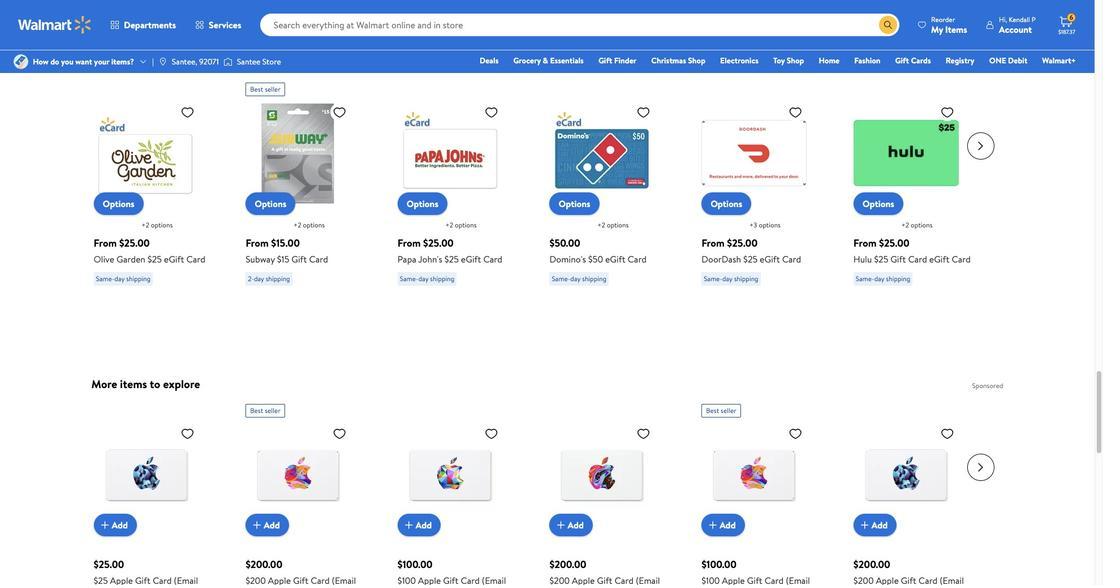 Task type: vqa. For each thing, say whether or not it's contained in the screenshot.
Save with
no



Task type: describe. For each thing, give the bounding box(es) containing it.
2-day shipping
[[248, 274, 290, 283]]

olive garden $25 egift card image
[[94, 101, 199, 206]]

0 horizontal spatial to
[[150, 377, 160, 392]]

options for from $25.00 doordash $25 egift card
[[711, 197, 743, 210]]

add to cart image for add to favorites list, $200 apple gift card (email delivery) icon for first "$200 apple gift card (email delivery)" image from right's add button
[[858, 519, 872, 532]]

$25 inside the from $25.00 papa john's $25 egift card
[[445, 253, 459, 265]]

cards
[[911, 55, 931, 66]]

+3
[[750, 220, 758, 230]]

add to favorites list, $100 apple gift card (email delivery) image
[[789, 427, 803, 441]]

2 options from the left
[[255, 197, 287, 210]]

gift inside from $25.00 hulu $25 gift card egift card
[[891, 253, 906, 265]]

same-day shipping for $50.00 domino's $50 egift card
[[552, 274, 607, 283]]

add to favorites list, olive garden $25 egift card image
[[181, 105, 194, 119]]

shop for christmas shop
[[688, 55, 706, 66]]

sponsored
[[973, 381, 1004, 391]]

gift finder
[[599, 55, 637, 66]]

hulu $25 gift card egift card image
[[854, 101, 959, 206]]

product group containing $25.00
[[94, 400, 230, 585]]

reviews
[[159, 60, 184, 72]]

these
[[165, 44, 192, 60]]

Search search field
[[260, 14, 900, 36]]

santee store
[[237, 56, 281, 67]]

same- for from $25.00 papa john's $25 egift card
[[400, 274, 419, 283]]

explore
[[163, 377, 200, 392]]

olive
[[94, 253, 114, 265]]

toy shop link
[[769, 54, 810, 67]]

doordash
[[702, 253, 742, 265]]

+2 options for from $25.00 papa john's $25 egift card
[[446, 220, 477, 230]]

home link
[[814, 54, 845, 67]]

hi,
[[999, 14, 1008, 24]]

santee
[[237, 56, 261, 67]]

1 $200 apple gift card (email delivery) image from the left
[[246, 422, 351, 528]]

add to cart image for add to favorites list, $25 apple gift card (email delivery) icon add button
[[98, 519, 112, 532]]

options for $50.00 domino's $50 egift card
[[607, 220, 629, 230]]

more
[[91, 377, 117, 392]]

options link for $50.00 domino's $50 egift card
[[550, 192, 600, 215]]

services button
[[186, 11, 251, 38]]

egift inside from $25.00 doordash $25 egift card
[[760, 253, 780, 265]]

add to cart image for add to favorites list, $200 apple gift card (email delivery) icon associated with third "$200 apple gift card (email delivery)" image from the right's add button
[[250, 519, 264, 532]]

same-day shipping for from $25.00 hulu $25 gift card egift card
[[856, 274, 911, 283]]

$15
[[277, 253, 289, 265]]

add for add to favorites list, $100 apple gift card (email delivery) image add button
[[416, 519, 432, 532]]

+2 for from $25.00 olive garden $25 egift card
[[142, 220, 149, 230]]

add button for add to favorites list, $100 apple gift card (email delivery) image
[[398, 514, 441, 537]]

electronics link
[[715, 54, 764, 67]]

do
[[50, 56, 59, 67]]

fashion link
[[850, 54, 886, 67]]

gift inside gift finder link
[[599, 55, 613, 66]]

best seller for customers say these are easy to use
[[250, 84, 281, 94]]

add to favorites list, hulu $25 gift card egift card image
[[941, 105, 955, 119]]

add to favorites list, papa john's $25 egift card image
[[485, 105, 498, 119]]

account
[[999, 23, 1032, 35]]

1 $100.00 from the left
[[398, 558, 433, 572]]

p
[[1032, 14, 1036, 24]]

grocery
[[514, 55, 541, 66]]

shipping for from $25.00 papa john's $25 egift card
[[430, 274, 455, 283]]

options link for from $25.00 hulu $25 gift card egift card
[[854, 192, 904, 215]]

day for from $25.00 hulu $25 gift card egift card
[[875, 274, 885, 283]]

$25 inside from $25.00 olive garden $25 egift card
[[148, 253, 162, 265]]

add to favorites list, doordash $25 egift card image
[[789, 105, 803, 119]]

services
[[209, 19, 241, 31]]

essentials
[[550, 55, 584, 66]]

gift cards
[[896, 55, 931, 66]]

deals
[[480, 55, 499, 66]]

electronics
[[720, 55, 759, 66]]

2 day from the left
[[254, 274, 264, 283]]

add to favorites list, $200 apple gift card (email delivery) image for third "$200 apple gift card (email delivery)" image from the right
[[333, 427, 346, 441]]

$25.00 for from $25.00 hulu $25 gift card egift card
[[879, 236, 910, 250]]

+2 for from $25.00 papa john's $25 egift card
[[446, 220, 453, 230]]

options for from $25.00 hulu $25 gift card egift card
[[911, 220, 933, 230]]

from for from $15.00 subway $15 gift card
[[246, 236, 269, 250]]

add button for add to favorites list, $200 apple gift card (email delivery) icon for first "$200 apple gift card (email delivery)" image from right
[[854, 514, 897, 537]]

doordash $25 egift card image
[[702, 101, 807, 206]]

home
[[819, 55, 840, 66]]

from for from $25.00 papa john's $25 egift card
[[398, 236, 421, 250]]

options link for from $25.00 papa john's $25 egift card
[[398, 192, 448, 215]]

departments
[[124, 19, 176, 31]]

2 $100.00 from the left
[[702, 558, 737, 572]]

2 shipping from the left
[[266, 274, 290, 283]]

next slide for more items to explore list image
[[967, 454, 995, 481]]

from $25.00 olive garden $25 egift card
[[94, 236, 205, 265]]

6
[[1070, 13, 1074, 22]]

reorder
[[932, 14, 956, 24]]

$50
[[588, 253, 603, 265]]

papa john's $25 egift card image
[[398, 101, 503, 206]]

toy shop
[[774, 55, 804, 66]]

christmas shop
[[652, 55, 706, 66]]

same- for from $25.00 olive garden $25 egift card
[[96, 274, 115, 283]]

from $25.00 papa john's $25 egift card
[[398, 236, 503, 265]]

add to favorites list, subway $15 gift card image
[[333, 105, 346, 119]]

$25.00 for from $25.00 olive garden $25 egift card
[[119, 236, 150, 250]]

Walmart Site-Wide search field
[[260, 14, 900, 36]]

best seller for more items to explore
[[250, 406, 281, 416]]

customers
[[91, 44, 144, 60]]

same- for $50.00 domino's $50 egift card
[[552, 274, 571, 283]]

 image for how do you want your items?
[[14, 54, 28, 69]]

2 +2 from the left
[[294, 220, 301, 230]]

add to favorites list, $100 apple gift card (email delivery) image
[[485, 427, 498, 441]]

based
[[91, 60, 112, 72]]

one debit
[[990, 55, 1028, 66]]

domino's $50 egift card image
[[550, 101, 655, 206]]

egift inside the $50.00 domino's $50 egift card
[[606, 253, 626, 265]]

customer
[[124, 60, 157, 72]]

items?
[[111, 56, 134, 67]]

add to cart image for add to favorites list, $100 apple gift card (email delivery) image add button
[[402, 519, 416, 532]]

one debit link
[[985, 54, 1033, 67]]

product group containing $50.00
[[550, 78, 677, 303]]

how
[[33, 56, 49, 67]]

$25 inside from $25.00 hulu $25 gift card egift card
[[874, 253, 889, 265]]

card inside from $15.00 subway $15 gift card
[[309, 253, 328, 265]]

same- for from $25.00 hulu $25 gift card egift card
[[856, 274, 875, 283]]

add button for add to favorites list, $200 apple gift card (email delivery) image
[[550, 514, 593, 537]]

customers say these are easy to use based on customer reviews
[[91, 44, 267, 72]]

+2 for from $25.00 hulu $25 gift card egift card
[[902, 220, 910, 230]]

options for $50.00 domino's $50 egift card
[[559, 197, 591, 210]]

deals link
[[475, 54, 504, 67]]

$187.37
[[1059, 28, 1076, 36]]

add for add button related to add to favorites list, $100 apple gift card (email delivery) icon
[[720, 519, 736, 532]]

how do you want your items?
[[33, 56, 134, 67]]

2 +2 options from the left
[[294, 220, 325, 230]]

store
[[262, 56, 281, 67]]

add to favorites list, $200 apple gift card (email delivery) image for first "$200 apple gift card (email delivery)" image from right
[[941, 427, 955, 441]]

shop for toy shop
[[787, 55, 804, 66]]

egift inside from $25.00 olive garden $25 egift card
[[164, 253, 184, 265]]

walmart image
[[18, 16, 92, 34]]

$200.00 for 2nd "$200 apple gift card (email delivery)" image from right
[[550, 558, 587, 572]]

7 card from the left
[[952, 253, 971, 265]]

add to cart image for add to favorites list, $200 apple gift card (email delivery) image's add button
[[554, 519, 568, 532]]

say
[[147, 44, 163, 60]]

6 $187.37
[[1059, 13, 1076, 36]]

 image for santee, 92071
[[158, 57, 167, 66]]

seller for more items to explore
[[265, 406, 281, 416]]

from $15.00 subway $15 gift card
[[246, 236, 328, 265]]



Task type: locate. For each thing, give the bounding box(es) containing it.
92071
[[199, 56, 219, 67]]

5 add from the left
[[720, 519, 736, 532]]

0 horizontal spatial $200.00
[[246, 558, 283, 572]]

$25
[[148, 253, 162, 265], [445, 253, 459, 265], [744, 253, 758, 265], [874, 253, 889, 265]]

$25.00 inside from $25.00 doordash $25 egift card
[[727, 236, 758, 250]]

christmas shop link
[[646, 54, 711, 67]]

1 options from the left
[[151, 220, 173, 230]]

shop right the christmas
[[688, 55, 706, 66]]

same- down domino's
[[552, 274, 571, 283]]

5 options from the left
[[711, 197, 743, 210]]

0 horizontal spatial $200 apple gift card (email delivery) image
[[246, 422, 351, 528]]

shipping
[[126, 274, 151, 283], [266, 274, 290, 283], [430, 274, 455, 283], [582, 274, 607, 283], [734, 274, 759, 283], [886, 274, 911, 283]]

$25.00 inside from $25.00 hulu $25 gift card egift card
[[879, 236, 910, 250]]

hi, kendall p account
[[999, 14, 1036, 35]]

subway
[[246, 253, 275, 265]]

want
[[75, 56, 92, 67]]

registry
[[946, 55, 975, 66]]

toy
[[774, 55, 785, 66]]

options for from $25.00 hulu $25 gift card egift card
[[863, 197, 895, 210]]

2 $25 from the left
[[445, 253, 459, 265]]

2 $200.00 from the left
[[550, 558, 587, 572]]

departments button
[[101, 11, 186, 38]]

4 card from the left
[[628, 253, 647, 265]]

subway $15 gift card image
[[246, 101, 351, 206]]

same-day shipping down domino's
[[552, 274, 607, 283]]

1 same- from the left
[[96, 274, 115, 283]]

shipping down '$50' at right top
[[582, 274, 607, 283]]

1 vertical spatial to
[[150, 377, 160, 392]]

gift right $15
[[292, 253, 307, 265]]

egift inside from $25.00 hulu $25 gift card egift card
[[930, 253, 950, 265]]

from up doordash in the right top of the page
[[702, 236, 725, 250]]

items
[[120, 377, 147, 392]]

2 shop from the left
[[787, 55, 804, 66]]

+2 options for from $25.00 hulu $25 gift card egift card
[[902, 220, 933, 230]]

garden
[[117, 253, 145, 265]]

card inside from $25.00 olive garden $25 egift card
[[186, 253, 205, 265]]

from up the "olive"
[[94, 236, 117, 250]]

shop right toy
[[787, 55, 804, 66]]

$100 apple gift card (email delivery) image for add button related to add to favorites list, $100 apple gift card (email delivery) icon
[[702, 422, 807, 528]]

day down subway
[[254, 274, 264, 283]]

$25 apple gift card (email delivery) image
[[94, 422, 199, 528]]

gift inside from $15.00 subway $15 gift card
[[292, 253, 307, 265]]

$25.00 inside from $25.00 olive garden $25 egift card
[[119, 236, 150, 250]]

1 horizontal spatial $200 apple gift card (email delivery) image
[[550, 422, 655, 528]]

christmas
[[652, 55, 686, 66]]

product group containing from $15.00
[[246, 78, 373, 303]]

one
[[990, 55, 1007, 66]]

add to favorites list, domino's $50 egift card image
[[637, 105, 651, 119]]

same- down hulu
[[856, 274, 875, 283]]

3 add to cart image from the left
[[402, 519, 416, 532]]

day
[[115, 274, 125, 283], [254, 274, 264, 283], [419, 274, 429, 283], [571, 274, 581, 283], [723, 274, 733, 283], [875, 274, 885, 283]]

options up from $25.00 olive garden $25 egift card
[[151, 220, 173, 230]]

2 card from the left
[[309, 253, 328, 265]]

1 from from the left
[[94, 236, 117, 250]]

5 same- from the left
[[856, 274, 875, 283]]

2 add to cart image from the left
[[250, 519, 264, 532]]

add button for add to favorites list, $200 apple gift card (email delivery) icon associated with third "$200 apple gift card (email delivery)" image from the right
[[246, 514, 289, 537]]

shipping down $15
[[266, 274, 290, 283]]

&
[[543, 55, 548, 66]]

6 add button from the left
[[854, 514, 897, 537]]

next slide for customers say these are easy to use list image
[[967, 132, 995, 160]]

1 horizontal spatial $100.00
[[702, 558, 737, 572]]

6 add from the left
[[872, 519, 888, 532]]

2 add button from the left
[[246, 514, 289, 537]]

+2 up $15.00 in the left top of the page
[[294, 220, 301, 230]]

day down from $25.00 hulu $25 gift card egift card
[[875, 274, 885, 283]]

from up papa
[[398, 236, 421, 250]]

same-day shipping down garden
[[96, 274, 151, 283]]

add for add to favorites list, $200 apple gift card (email delivery) image's add button
[[568, 519, 584, 532]]

egift
[[164, 253, 184, 265], [461, 253, 481, 265], [606, 253, 626, 265], [760, 253, 780, 265], [930, 253, 950, 265]]

options for from $25.00 papa john's $25 egift card
[[455, 220, 477, 230]]

$25.00 for from $25.00 doordash $25 egift card
[[727, 236, 758, 250]]

same-day shipping for from $25.00 olive garden $25 egift card
[[96, 274, 151, 283]]

easy
[[213, 44, 234, 60]]

shipping down garden
[[126, 274, 151, 283]]

$25.00 inside the from $25.00 papa john's $25 egift card
[[423, 236, 454, 250]]

from inside from $25.00 hulu $25 gift card egift card
[[854, 236, 877, 250]]

add for add to favorites list, $200 apple gift card (email delivery) icon associated with third "$200 apple gift card (email delivery)" image from the right's add button
[[264, 519, 280, 532]]

2 from from the left
[[246, 236, 269, 250]]

items
[[946, 23, 968, 35]]

add to cart image
[[98, 519, 112, 532], [250, 519, 264, 532], [402, 519, 416, 532], [554, 519, 568, 532], [858, 519, 872, 532]]

$50.00
[[550, 236, 581, 250]]

shipping for from $25.00 olive garden $25 egift card
[[126, 274, 151, 283]]

6 options link from the left
[[854, 192, 904, 215]]

2 options from the left
[[303, 220, 325, 230]]

4 $25 from the left
[[874, 253, 889, 265]]

4 add from the left
[[568, 519, 584, 532]]

card inside the $50.00 domino's $50 egift card
[[628, 253, 647, 265]]

product group
[[94, 78, 221, 303], [246, 78, 373, 303], [398, 78, 525, 303], [550, 78, 677, 303], [702, 78, 829, 303], [854, 78, 981, 303], [94, 400, 230, 585], [246, 400, 382, 585], [398, 400, 534, 585], [550, 400, 686, 585], [702, 400, 838, 585], [854, 400, 990, 585]]

to left use
[[237, 44, 248, 60]]

$25 inside from $25.00 doordash $25 egift card
[[744, 253, 758, 265]]

2 $200 apple gift card (email delivery) image from the left
[[550, 422, 655, 528]]

+2 up the $50.00 domino's $50 egift card
[[598, 220, 605, 230]]

card inside the from $25.00 papa john's $25 egift card
[[484, 253, 503, 265]]

 image left how
[[14, 54, 28, 69]]

fashion
[[855, 55, 881, 66]]

from inside from $25.00 olive garden $25 egift card
[[94, 236, 117, 250]]

 image right the |
[[158, 57, 167, 66]]

grocery & essentials link
[[508, 54, 589, 67]]

add to favorites list, $25 apple gift card (email delivery) image
[[181, 427, 194, 441]]

2 $100 apple gift card (email delivery) image from the left
[[702, 422, 807, 528]]

add to favorites list, $200 apple gift card (email delivery) image
[[333, 427, 346, 441], [941, 427, 955, 441]]

gift left "cards" on the right of the page
[[896, 55, 909, 66]]

1 $200.00 from the left
[[246, 558, 283, 572]]

3 $200 apple gift card (email delivery) image from the left
[[854, 422, 959, 528]]

3 options from the left
[[407, 197, 439, 210]]

4 +2 from the left
[[598, 220, 605, 230]]

day for from $25.00 papa john's $25 egift card
[[419, 274, 429, 283]]

best
[[250, 84, 263, 94], [250, 406, 263, 416], [706, 406, 719, 416]]

1 horizontal spatial $200.00
[[550, 558, 587, 572]]

3 egift from the left
[[606, 253, 626, 265]]

+2 options for $50.00 domino's $50 egift card
[[598, 220, 629, 230]]

options for from $25.00 papa john's $25 egift card
[[407, 197, 439, 210]]

4 from from the left
[[702, 236, 725, 250]]

$200 apple gift card (email delivery) image
[[246, 422, 351, 528], [550, 422, 655, 528], [854, 422, 959, 528]]

+2 options up from $25.00 olive garden $25 egift card
[[142, 220, 173, 230]]

5 from from the left
[[854, 236, 877, 250]]

5 options link from the left
[[702, 192, 752, 215]]

debit
[[1009, 55, 1028, 66]]

2 same- from the left
[[400, 274, 419, 283]]

1 horizontal spatial $100 apple gift card (email delivery) image
[[702, 422, 807, 528]]

from for from $25.00 doordash $25 egift card
[[702, 236, 725, 250]]

3 options link from the left
[[398, 192, 448, 215]]

+2 options up $15.00 in the left top of the page
[[294, 220, 325, 230]]

same- for from $25.00 doordash $25 egift card
[[704, 274, 723, 283]]

5 +2 from the left
[[902, 220, 910, 230]]

3 add from the left
[[416, 519, 432, 532]]

options link for from $25.00 olive garden $25 egift card
[[94, 192, 144, 215]]

+2 up from $25.00 hulu $25 gift card egift card
[[902, 220, 910, 230]]

6 options from the left
[[911, 220, 933, 230]]

options up from $15.00 subway $15 gift card
[[303, 220, 325, 230]]

6 card from the left
[[909, 253, 928, 265]]

from
[[94, 236, 117, 250], [246, 236, 269, 250], [398, 236, 421, 250], [702, 236, 725, 250], [854, 236, 877, 250]]

same- down papa
[[400, 274, 419, 283]]

grocery & essentials
[[514, 55, 584, 66]]

kendall
[[1009, 14, 1031, 24]]

+2 options for from $25.00 olive garden $25 egift card
[[142, 220, 173, 230]]

day down doordash in the right top of the page
[[723, 274, 733, 283]]

5 +2 options from the left
[[902, 220, 933, 230]]

$100 apple gift card (email delivery) image
[[398, 422, 503, 528], [702, 422, 807, 528]]

shipping for $50.00 domino's $50 egift card
[[582, 274, 607, 283]]

from for from $25.00 hulu $25 gift card egift card
[[854, 236, 877, 250]]

+2 for $50.00 domino's $50 egift card
[[598, 220, 605, 230]]

same-day shipping
[[96, 274, 151, 283], [400, 274, 455, 283], [552, 274, 607, 283], [704, 274, 759, 283], [856, 274, 911, 283]]

same-day shipping for from $25.00 papa john's $25 egift card
[[400, 274, 455, 283]]

gift finder link
[[594, 54, 642, 67]]

2 horizontal spatial $200.00
[[854, 558, 891, 572]]

5 options from the left
[[759, 220, 781, 230]]

options link for from $25.00 doordash $25 egift card
[[702, 192, 752, 215]]

same-day shipping down john's at the top left
[[400, 274, 455, 283]]

gift inside gift cards link
[[896, 55, 909, 66]]

4 same-day shipping from the left
[[704, 274, 759, 283]]

$200.00 for first "$200 apple gift card (email delivery)" image from right
[[854, 558, 891, 572]]

2-
[[248, 274, 254, 283]]

from $25.00 hulu $25 gift card egift card
[[854, 236, 971, 265]]

options up the $50.00 domino's $50 egift card
[[607, 220, 629, 230]]

2 add from the left
[[264, 519, 280, 532]]

1 options from the left
[[103, 197, 135, 210]]

day down garden
[[115, 274, 125, 283]]

options up the from $25.00 papa john's $25 egift card
[[455, 220, 477, 230]]

same-
[[96, 274, 115, 283], [400, 274, 419, 283], [552, 274, 571, 283], [704, 274, 723, 283], [856, 274, 875, 283]]

1 shop from the left
[[688, 55, 706, 66]]

add for add to favorites list, $25 apple gift card (email delivery) icon add button
[[112, 519, 128, 532]]

finder
[[614, 55, 637, 66]]

3 options from the left
[[455, 220, 477, 230]]

4 add button from the left
[[550, 514, 593, 537]]

are
[[195, 44, 210, 60]]

domino's
[[550, 253, 586, 265]]

$25.00
[[119, 236, 150, 250], [423, 236, 454, 250], [727, 236, 758, 250], [879, 236, 910, 250], [94, 558, 124, 572]]

3 day from the left
[[419, 274, 429, 283]]

shipping down from $25.00 hulu $25 gift card egift card
[[886, 274, 911, 283]]

options up from $25.00 hulu $25 gift card egift card
[[911, 220, 933, 230]]

5 shipping from the left
[[734, 274, 759, 283]]

day for from $25.00 doordash $25 egift card
[[723, 274, 733, 283]]

2 add to favorites list, $200 apple gift card (email delivery) image from the left
[[941, 427, 955, 441]]

2 options link from the left
[[246, 192, 296, 215]]

3 same- from the left
[[552, 274, 571, 283]]

$25 right john's at the top left
[[445, 253, 459, 265]]

5 add to cart image from the left
[[858, 519, 872, 532]]

from up hulu
[[854, 236, 877, 250]]

1 same-day shipping from the left
[[96, 274, 151, 283]]

$15.00
[[271, 236, 300, 250]]

best for customers say these are easy to use
[[250, 84, 263, 94]]

1 horizontal spatial to
[[237, 44, 248, 60]]

same-day shipping down doordash in the right top of the page
[[704, 274, 759, 283]]

3 $25 from the left
[[744, 253, 758, 265]]

santee,
[[172, 56, 197, 67]]

1 card from the left
[[186, 253, 205, 265]]

to inside customers say these are easy to use based on customer reviews
[[237, 44, 248, 60]]

1 $25 from the left
[[148, 253, 162, 265]]

seller for customers say these are easy to use
[[265, 84, 281, 94]]

options for from $25.00 olive garden $25 egift card
[[103, 197, 135, 210]]

same-day shipping for from $25.00 doordash $25 egift card
[[704, 274, 759, 283]]

$25 right doordash in the right top of the page
[[744, 253, 758, 265]]

from inside the from $25.00 papa john's $25 egift card
[[398, 236, 421, 250]]

from $25.00 doordash $25 egift card
[[702, 236, 801, 265]]

5 day from the left
[[723, 274, 733, 283]]

 image
[[223, 56, 233, 67]]

my
[[932, 23, 944, 35]]

4 options link from the left
[[550, 192, 600, 215]]

$200.00
[[246, 558, 283, 572], [550, 558, 587, 572], [854, 558, 891, 572]]

gift
[[599, 55, 613, 66], [896, 55, 909, 66], [292, 253, 307, 265], [891, 253, 906, 265]]

1 horizontal spatial  image
[[158, 57, 167, 66]]

1 add from the left
[[112, 519, 128, 532]]

1 $100 apple gift card (email delivery) image from the left
[[398, 422, 503, 528]]

search icon image
[[884, 20, 893, 29]]

john's
[[418, 253, 443, 265]]

1 +2 options from the left
[[142, 220, 173, 230]]

3 $200.00 from the left
[[854, 558, 891, 572]]

day for from $25.00 olive garden $25 egift card
[[115, 274, 125, 283]]

add button for add to favorites list, $100 apple gift card (email delivery) icon
[[702, 514, 745, 537]]

1 +2 from the left
[[142, 220, 149, 230]]

2 egift from the left
[[461, 253, 481, 265]]

add to cart image
[[706, 519, 720, 532]]

0 horizontal spatial $100 apple gift card (email delivery) image
[[398, 422, 503, 528]]

3 card from the left
[[484, 253, 503, 265]]

+2 options up the $50.00 domino's $50 egift card
[[598, 220, 629, 230]]

2 same-day shipping from the left
[[400, 274, 455, 283]]

 image
[[14, 54, 28, 69], [158, 57, 167, 66]]

best for more items to explore
[[250, 406, 263, 416]]

options right +3
[[759, 220, 781, 230]]

5 same-day shipping from the left
[[856, 274, 911, 283]]

ad disclaimer and feedback image
[[995, 3, 1004, 12]]

walmart+ link
[[1038, 54, 1081, 67]]

egift inside the from $25.00 papa john's $25 egift card
[[461, 253, 481, 265]]

gift left finder
[[599, 55, 613, 66]]

5 add button from the left
[[702, 514, 745, 537]]

4 add to cart image from the left
[[554, 519, 568, 532]]

1 add to favorites list, $200 apple gift card (email delivery) image from the left
[[333, 427, 346, 441]]

papa
[[398, 253, 416, 265]]

$50.00 domino's $50 egift card
[[550, 236, 647, 265]]

4 options from the left
[[559, 197, 591, 210]]

+2 up the from $25.00 papa john's $25 egift card
[[446, 220, 453, 230]]

add button
[[94, 514, 137, 537], [246, 514, 289, 537], [398, 514, 441, 537], [550, 514, 593, 537], [702, 514, 745, 537], [854, 514, 897, 537]]

4 egift from the left
[[760, 253, 780, 265]]

on
[[114, 60, 122, 72]]

1 shipping from the left
[[126, 274, 151, 283]]

5 egift from the left
[[930, 253, 950, 265]]

same- down doordash in the right top of the page
[[704, 274, 723, 283]]

6 day from the left
[[875, 274, 885, 283]]

$25 right garden
[[148, 253, 162, 265]]

gift cards link
[[891, 54, 936, 67]]

walmart+
[[1043, 55, 1076, 66]]

reorder my items
[[932, 14, 968, 35]]

4 options from the left
[[607, 220, 629, 230]]

4 +2 options from the left
[[598, 220, 629, 230]]

from for from $25.00 olive garden $25 egift card
[[94, 236, 117, 250]]

options
[[151, 220, 173, 230], [303, 220, 325, 230], [455, 220, 477, 230], [607, 220, 629, 230], [759, 220, 781, 230], [911, 220, 933, 230]]

hulu
[[854, 253, 872, 265]]

0 horizontal spatial $100.00
[[398, 558, 433, 572]]

3 shipping from the left
[[430, 274, 455, 283]]

card
[[186, 253, 205, 265], [309, 253, 328, 265], [484, 253, 503, 265], [628, 253, 647, 265], [783, 253, 801, 265], [909, 253, 928, 265], [952, 253, 971, 265]]

$100.00
[[398, 558, 433, 572], [702, 558, 737, 572]]

$25.00 for from $25.00 papa john's $25 egift card
[[423, 236, 454, 250]]

shipping down john's at the top left
[[430, 274, 455, 283]]

add to favorites list, $200 apple gift card (email delivery) image
[[637, 427, 651, 441]]

1 horizontal spatial shop
[[787, 55, 804, 66]]

shipping for from $25.00 hulu $25 gift card egift card
[[886, 274, 911, 283]]

3 same-day shipping from the left
[[552, 274, 607, 283]]

seller
[[265, 84, 281, 94], [265, 406, 281, 416], [721, 406, 737, 416]]

day down domino's
[[571, 274, 581, 283]]

1 options link from the left
[[94, 192, 144, 215]]

best seller
[[250, 84, 281, 94], [250, 406, 281, 416], [706, 406, 737, 416]]

+2 options up from $25.00 hulu $25 gift card egift card
[[902, 220, 933, 230]]

santee, 92071
[[172, 56, 219, 67]]

+3 options
[[750, 220, 781, 230]]

gift right hulu
[[891, 253, 906, 265]]

3 add button from the left
[[398, 514, 441, 537]]

+2
[[142, 220, 149, 230], [294, 220, 301, 230], [446, 220, 453, 230], [598, 220, 605, 230], [902, 220, 910, 230]]

from up subway
[[246, 236, 269, 250]]

|
[[152, 56, 154, 67]]

same-day shipping down hulu
[[856, 274, 911, 283]]

3 +2 from the left
[[446, 220, 453, 230]]

1 horizontal spatial add to favorites list, $200 apple gift card (email delivery) image
[[941, 427, 955, 441]]

card inside from $25.00 doordash $25 egift card
[[783, 253, 801, 265]]

options for from $25.00 olive garden $25 egift card
[[151, 220, 173, 230]]

+2 options up the from $25.00 papa john's $25 egift card
[[446, 220, 477, 230]]

day for $50.00 domino's $50 egift card
[[571, 274, 581, 283]]

day down john's at the top left
[[419, 274, 429, 283]]

1 add to cart image from the left
[[98, 519, 112, 532]]

2 horizontal spatial $200 apple gift card (email delivery) image
[[854, 422, 959, 528]]

4 same- from the left
[[704, 274, 723, 283]]

same- down the "olive"
[[96, 274, 115, 283]]

4 day from the left
[[571, 274, 581, 283]]

$25 right hulu
[[874, 253, 889, 265]]

you
[[61, 56, 74, 67]]

6 shipping from the left
[[886, 274, 911, 283]]

0 horizontal spatial shop
[[688, 55, 706, 66]]

registry link
[[941, 54, 980, 67]]

5 card from the left
[[783, 253, 801, 265]]

$100 apple gift card (email delivery) image for add to favorites list, $100 apple gift card (email delivery) image add button
[[398, 422, 503, 528]]

to right items
[[150, 377, 160, 392]]

shipping down from $25.00 doordash $25 egift card
[[734, 274, 759, 283]]

your
[[94, 56, 109, 67]]

from inside from $25.00 doordash $25 egift card
[[702, 236, 725, 250]]

add button for add to favorites list, $25 apple gift card (email delivery) icon
[[94, 514, 137, 537]]

use
[[250, 44, 267, 60]]

6 options from the left
[[863, 197, 895, 210]]

1 add button from the left
[[94, 514, 137, 537]]

to
[[237, 44, 248, 60], [150, 377, 160, 392]]

3 from from the left
[[398, 236, 421, 250]]

+2 options
[[142, 220, 173, 230], [294, 220, 325, 230], [446, 220, 477, 230], [598, 220, 629, 230], [902, 220, 933, 230]]

1 egift from the left
[[164, 253, 184, 265]]

add for add to favorites list, $200 apple gift card (email delivery) icon for first "$200 apple gift card (email delivery)" image from right's add button
[[872, 519, 888, 532]]

0 vertical spatial to
[[237, 44, 248, 60]]

more items to explore
[[91, 377, 200, 392]]

0 horizontal spatial  image
[[14, 54, 28, 69]]

4 shipping from the left
[[582, 274, 607, 283]]

0 horizontal spatial add to favorites list, $200 apple gift card (email delivery) image
[[333, 427, 346, 441]]

from inside from $15.00 subway $15 gift card
[[246, 236, 269, 250]]

+2 up from $25.00 olive garden $25 egift card
[[142, 220, 149, 230]]

options for from $25.00 doordash $25 egift card
[[759, 220, 781, 230]]

shipping for from $25.00 doordash $25 egift card
[[734, 274, 759, 283]]



